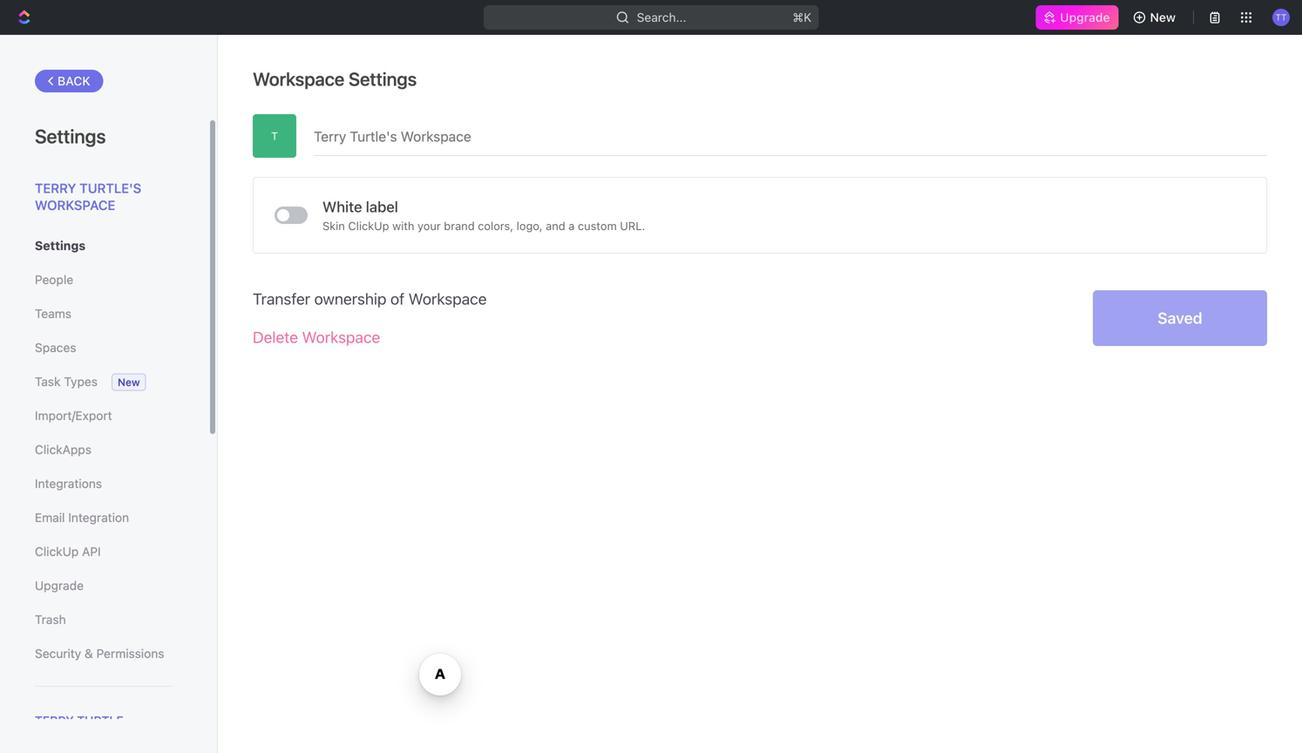 Task type: locate. For each thing, give the bounding box(es) containing it.
&
[[85, 646, 93, 661]]

integrations link
[[35, 469, 173, 499]]

delete workspace
[[253, 328, 380, 347]]

workspace up t
[[253, 68, 345, 90]]

terry
[[35, 180, 76, 196], [35, 714, 74, 728]]

colors,
[[478, 219, 514, 232]]

1 vertical spatial new
[[118, 376, 140, 388]]

logo,
[[517, 219, 543, 232]]

workspace inside the terry turtle's workspace
[[35, 197, 115, 213]]

custom
[[578, 219, 617, 232]]

your
[[418, 219, 441, 232]]

delete
[[253, 328, 298, 347]]

0 horizontal spatial upgrade
[[35, 578, 84, 593]]

delete workspace button
[[253, 318, 380, 357]]

clickapps link
[[35, 435, 173, 465]]

upgrade down clickup api
[[35, 578, 84, 593]]

settings
[[349, 68, 417, 90], [35, 125, 106, 147], [35, 238, 85, 253]]

upgrade link left new button
[[1036, 5, 1119, 30]]

0 vertical spatial upgrade
[[1060, 10, 1110, 24]]

upgrade
[[1060, 10, 1110, 24], [35, 578, 84, 593]]

0 horizontal spatial upgrade link
[[35, 571, 173, 601]]

transfer
[[253, 289, 310, 308]]

clickup inside white label skin clickup with your brand colors, logo, and a custom url.
[[348, 219, 389, 232]]

settings inside settings link
[[35, 238, 85, 253]]

spaces
[[35, 340, 76, 355]]

terry for terry turtle's workspace
[[35, 180, 76, 196]]

workspace down turtle's
[[35, 197, 115, 213]]

ownership
[[314, 289, 387, 308]]

white label skin clickup with your brand colors, logo, and a custom url.
[[323, 198, 645, 232]]

1 vertical spatial clickup
[[35, 544, 79, 559]]

integrations
[[35, 476, 102, 491]]

teams link
[[35, 299, 173, 329]]

0 vertical spatial terry
[[35, 180, 76, 196]]

1 vertical spatial upgrade
[[35, 578, 84, 593]]

upgrade left new button
[[1060, 10, 1110, 24]]

1 vertical spatial upgrade link
[[35, 571, 173, 601]]

terry turtle's workspace
[[35, 180, 141, 213]]

1 horizontal spatial clickup
[[348, 219, 389, 232]]

upgrade link
[[1036, 5, 1119, 30], [35, 571, 173, 601]]

turtle
[[77, 714, 124, 728]]

email
[[35, 510, 65, 525]]

people
[[35, 272, 73, 287]]

clickup left api
[[35, 544, 79, 559]]

⌘k
[[793, 10, 812, 24]]

security & permissions link
[[35, 639, 173, 669]]

back
[[58, 74, 90, 88]]

terry left turtle
[[35, 714, 74, 728]]

1 vertical spatial terry
[[35, 714, 74, 728]]

types
[[64, 374, 98, 389]]

workspace
[[253, 68, 345, 90], [35, 197, 115, 213], [409, 289, 487, 308], [302, 328, 380, 347]]

back link
[[35, 70, 103, 92]]

url.
[[620, 219, 645, 232]]

2 terry from the top
[[35, 714, 74, 728]]

2 vertical spatial settings
[[35, 238, 85, 253]]

0 vertical spatial new
[[1150, 10, 1176, 24]]

transfer ownership of workspace
[[253, 289, 487, 308]]

new
[[1150, 10, 1176, 24], [118, 376, 140, 388]]

terry left turtle's
[[35, 180, 76, 196]]

0 vertical spatial clickup
[[348, 219, 389, 232]]

clickup
[[348, 219, 389, 232], [35, 544, 79, 559]]

teams
[[35, 306, 71, 321]]

workspace inside button
[[409, 289, 487, 308]]

clickapps
[[35, 442, 91, 457]]

task types
[[35, 374, 98, 389]]

0 horizontal spatial clickup
[[35, 544, 79, 559]]

of
[[391, 289, 405, 308]]

and
[[546, 219, 566, 232]]

terry inside the terry turtle's workspace
[[35, 180, 76, 196]]

saved button
[[1093, 290, 1268, 346]]

workspace right of
[[409, 289, 487, 308]]

workspace down ownership
[[302, 328, 380, 347]]

1 terry from the top
[[35, 180, 76, 196]]

security & permissions
[[35, 646, 164, 661]]

clickup down label
[[348, 219, 389, 232]]

upgrade link down clickup api link
[[35, 571, 173, 601]]

0 vertical spatial upgrade link
[[1036, 5, 1119, 30]]

0 horizontal spatial new
[[118, 376, 140, 388]]

a
[[569, 219, 575, 232]]

security
[[35, 646, 81, 661]]

1 horizontal spatial new
[[1150, 10, 1176, 24]]

transfer ownership of workspace button
[[253, 280, 487, 318]]

import/export link
[[35, 401, 173, 431]]



Task type: vqa. For each thing, say whether or not it's contained in the screenshot.
Import/Export
yes



Task type: describe. For each thing, give the bounding box(es) containing it.
t
[[271, 130, 278, 142]]

white
[[323, 198, 362, 215]]

terry for terry turtle
[[35, 714, 74, 728]]

trash link
[[35, 605, 173, 635]]

people link
[[35, 265, 173, 295]]

email integration link
[[35, 503, 173, 533]]

import/export
[[35, 408, 112, 423]]

1 horizontal spatial upgrade link
[[1036, 5, 1119, 30]]

api
[[82, 544, 101, 559]]

label
[[366, 198, 398, 215]]

trash
[[35, 612, 66, 627]]

new inside new button
[[1150, 10, 1176, 24]]

new inside the settings element
[[118, 376, 140, 388]]

spaces link
[[35, 333, 173, 363]]

1 horizontal spatial upgrade
[[1060, 10, 1110, 24]]

permissions
[[96, 646, 164, 661]]

skin
[[323, 219, 345, 232]]

settings link
[[35, 231, 173, 261]]

integration
[[68, 510, 129, 525]]

tt button
[[1268, 3, 1295, 31]]

clickup inside clickup api link
[[35, 544, 79, 559]]

workspace inside button
[[302, 328, 380, 347]]

new button
[[1126, 3, 1186, 31]]

Team Na﻿me text field
[[314, 114, 1268, 155]]

task
[[35, 374, 61, 389]]

terry turtle
[[35, 714, 124, 728]]

tt
[[1276, 12, 1287, 22]]

workspace settings
[[253, 68, 417, 90]]

1 vertical spatial settings
[[35, 125, 106, 147]]

turtle's
[[80, 180, 141, 196]]

upgrade inside the settings element
[[35, 578, 84, 593]]

with
[[392, 219, 414, 232]]

search...
[[637, 10, 686, 24]]

0 vertical spatial settings
[[349, 68, 417, 90]]

email integration
[[35, 510, 129, 525]]

saved
[[1158, 309, 1203, 327]]

brand
[[444, 219, 475, 232]]

clickup api
[[35, 544, 101, 559]]

settings element
[[0, 35, 218, 753]]

clickup api link
[[35, 537, 173, 567]]

transfer ownership of workspace button
[[253, 280, 487, 318]]



